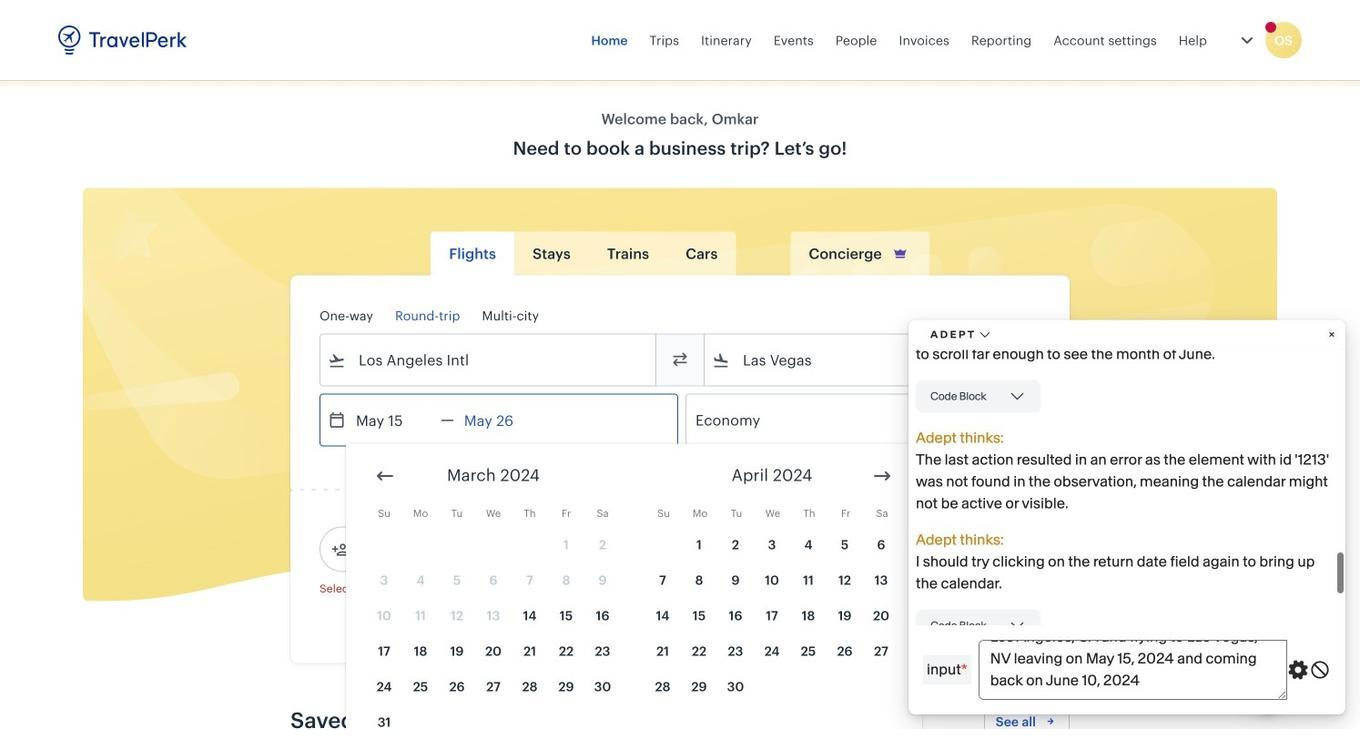 Task type: locate. For each thing, give the bounding box(es) containing it.
Return text field
[[454, 395, 549, 446]]

move forward to switch to the next month. image
[[871, 465, 893, 487]]

Depart text field
[[346, 395, 441, 446]]

calendar application
[[346, 444, 1360, 729]]

move backward to switch to the previous month. image
[[374, 465, 396, 487]]



Task type: vqa. For each thing, say whether or not it's contained in the screenshot.
Add first traveler search box at bottom left
no



Task type: describe. For each thing, give the bounding box(es) containing it.
From search field
[[346, 345, 632, 375]]

To search field
[[730, 345, 1016, 375]]



